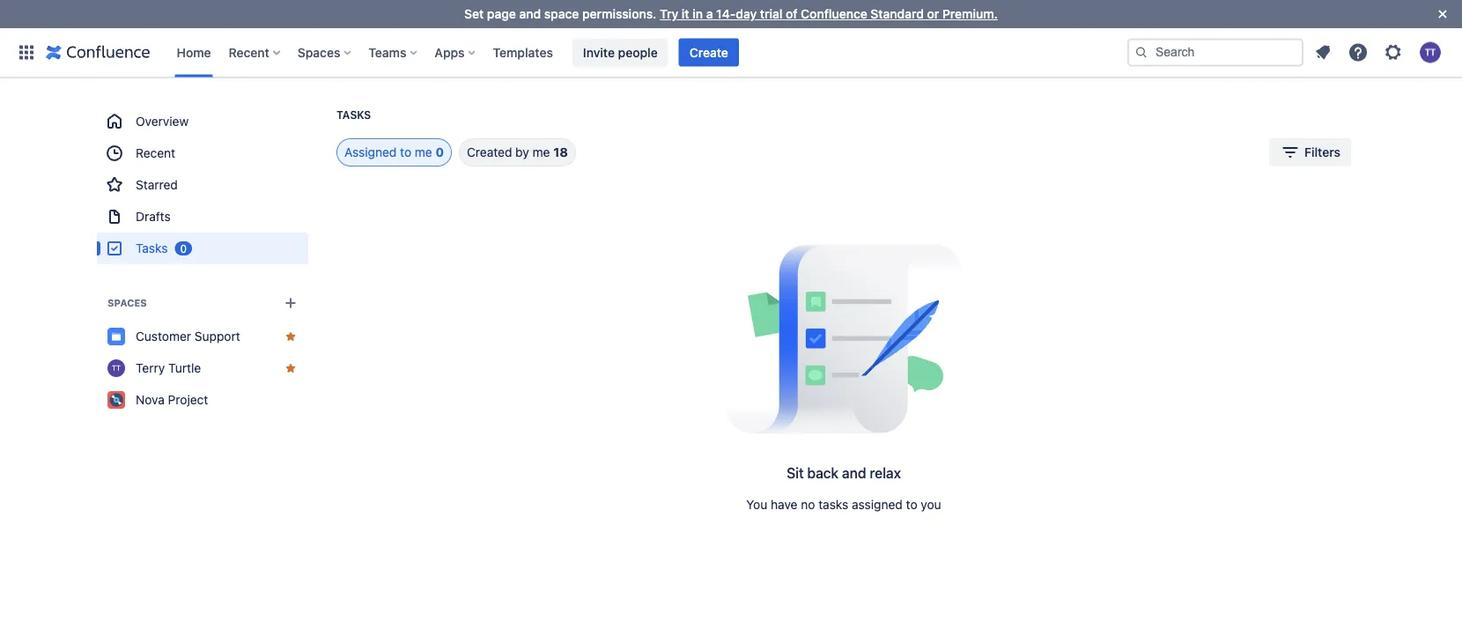 Task type: describe. For each thing, give the bounding box(es) containing it.
relax
[[870, 465, 901, 481]]

customer
[[136, 329, 191, 344]]

or
[[927, 7, 939, 21]]

terry turtle link
[[97, 352, 308, 384]]

teams button
[[363, 38, 424, 67]]

tasks
[[819, 497, 849, 512]]

invite people button
[[573, 38, 668, 67]]

a
[[706, 7, 713, 21]]

apps
[[435, 45, 465, 59]]

home link
[[171, 38, 216, 67]]

home
[[177, 45, 211, 59]]

unstar this space image for terry turtle
[[284, 361, 298, 375]]

you
[[746, 497, 768, 512]]

global element
[[11, 28, 1124, 77]]

assigned to me 0
[[344, 145, 444, 159]]

try
[[660, 7, 679, 21]]

sit
[[787, 465, 804, 481]]

created by me 18
[[467, 145, 568, 159]]

permissions.
[[582, 7, 657, 21]]

premium.
[[943, 7, 998, 21]]

0 vertical spatial tasks
[[337, 109, 371, 121]]

customer support
[[136, 329, 240, 344]]

in
[[693, 7, 703, 21]]

me for to
[[415, 145, 432, 159]]

overview
[[136, 114, 189, 129]]

and for page
[[519, 7, 541, 21]]

recent button
[[223, 38, 287, 67]]

unstar this space image for customer support
[[284, 329, 298, 344]]

0 horizontal spatial 0
[[180, 242, 187, 255]]

tab list containing assigned to me
[[315, 138, 576, 167]]

people
[[618, 45, 658, 59]]

day
[[736, 7, 757, 21]]

invite people
[[583, 45, 658, 59]]

0 horizontal spatial to
[[400, 145, 412, 159]]

1 vertical spatial tasks
[[136, 241, 168, 255]]

banner containing home
[[0, 28, 1462, 78]]

me for by
[[533, 145, 550, 159]]

14-
[[716, 7, 736, 21]]

trial
[[760, 7, 783, 21]]

customer support link
[[97, 321, 308, 352]]

try it in a 14-day trial of confluence standard or premium. link
[[660, 7, 998, 21]]

create link
[[679, 38, 739, 67]]

it
[[682, 7, 690, 21]]

your profile and preferences image
[[1420, 42, 1441, 63]]

project
[[168, 392, 208, 407]]

create
[[690, 45, 728, 59]]

have
[[771, 497, 798, 512]]

nova
[[136, 392, 165, 407]]

support
[[195, 329, 240, 344]]

appswitcher icon image
[[16, 42, 37, 63]]

set page and space permissions. try it in a 14-day trial of confluence standard or premium.
[[464, 7, 998, 21]]

1 horizontal spatial 0
[[436, 145, 444, 159]]

and for back
[[842, 465, 866, 481]]

templates link
[[488, 38, 558, 67]]

turtle
[[168, 361, 201, 375]]

filters
[[1305, 145, 1341, 159]]



Task type: vqa. For each thing, say whether or not it's contained in the screenshot.
Nova Project link at the bottom left of page
yes



Task type: locate. For each thing, give the bounding box(es) containing it.
drafts link
[[97, 201, 308, 233]]

me right the assigned at the left of the page
[[415, 145, 432, 159]]

recent up starred
[[136, 146, 175, 160]]

by
[[516, 145, 529, 159]]

terry
[[136, 361, 165, 375]]

me right by
[[533, 145, 550, 159]]

settings icon image
[[1383, 42, 1404, 63]]

apps button
[[429, 38, 482, 67]]

0 down the drafts link
[[180, 242, 187, 255]]

to right the assigned at the left of the page
[[400, 145, 412, 159]]

tasks down drafts
[[136, 241, 168, 255]]

0 horizontal spatial me
[[415, 145, 432, 159]]

help icon image
[[1348, 42, 1369, 63]]

nova project
[[136, 392, 208, 407]]

create a space image
[[280, 292, 301, 314]]

1 horizontal spatial and
[[842, 465, 866, 481]]

standard
[[871, 7, 924, 21]]

1 vertical spatial to
[[906, 497, 918, 512]]

assigned
[[852, 497, 903, 512]]

overview link
[[97, 106, 308, 137]]

group containing overview
[[97, 106, 308, 264]]

Search field
[[1128, 38, 1304, 67]]

nova project link
[[97, 384, 308, 416]]

banner
[[0, 28, 1462, 78]]

1 horizontal spatial spaces
[[298, 45, 340, 59]]

back
[[807, 465, 839, 481]]

to left "you"
[[906, 497, 918, 512]]

teams
[[369, 45, 406, 59]]

1 vertical spatial spaces
[[107, 297, 147, 309]]

0 vertical spatial and
[[519, 7, 541, 21]]

invite
[[583, 45, 615, 59]]

1 horizontal spatial recent
[[229, 45, 269, 59]]

0 vertical spatial recent
[[229, 45, 269, 59]]

group
[[97, 106, 308, 264]]

0 vertical spatial unstar this space image
[[284, 329, 298, 344]]

drafts
[[136, 209, 171, 224]]

search image
[[1135, 45, 1149, 59]]

1 horizontal spatial to
[[906, 497, 918, 512]]

and left the relax
[[842, 465, 866, 481]]

spaces
[[298, 45, 340, 59], [107, 297, 147, 309]]

unstar this space image
[[284, 329, 298, 344], [284, 361, 298, 375]]

1 horizontal spatial me
[[533, 145, 550, 159]]

2 unstar this space image from the top
[[284, 361, 298, 375]]

filters button
[[1270, 138, 1351, 167]]

tasks up the assigned at the left of the page
[[337, 109, 371, 121]]

templates
[[493, 45, 553, 59]]

of
[[786, 7, 798, 21]]

0 vertical spatial spaces
[[298, 45, 340, 59]]

terry turtle
[[136, 361, 201, 375]]

assigned
[[344, 145, 397, 159]]

recent inside dropdown button
[[229, 45, 269, 59]]

spaces up customer
[[107, 297, 147, 309]]

and right the page
[[519, 7, 541, 21]]

to
[[400, 145, 412, 159], [906, 497, 918, 512]]

recent
[[229, 45, 269, 59], [136, 146, 175, 160]]

and
[[519, 7, 541, 21], [842, 465, 866, 481]]

2 me from the left
[[533, 145, 550, 159]]

1 vertical spatial recent
[[136, 146, 175, 160]]

page
[[487, 7, 516, 21]]

0 horizontal spatial and
[[519, 7, 541, 21]]

tab list
[[315, 138, 576, 167]]

me
[[415, 145, 432, 159], [533, 145, 550, 159]]

0 horizontal spatial tasks
[[136, 241, 168, 255]]

set
[[464, 7, 484, 21]]

0 left created at the top left
[[436, 145, 444, 159]]

1 vertical spatial unstar this space image
[[284, 361, 298, 375]]

confluence
[[801, 7, 868, 21]]

unstar this space image inside terry turtle link
[[284, 361, 298, 375]]

0 horizontal spatial spaces
[[107, 297, 147, 309]]

1 horizontal spatial tasks
[[337, 109, 371, 121]]

recent right home
[[229, 45, 269, 59]]

0 vertical spatial to
[[400, 145, 412, 159]]

1 vertical spatial and
[[842, 465, 866, 481]]

you
[[921, 497, 942, 512]]

1 me from the left
[[415, 145, 432, 159]]

starred
[[136, 178, 178, 192]]

1 unstar this space image from the top
[[284, 329, 298, 344]]

recent link
[[97, 137, 308, 169]]

sit back and relax
[[787, 465, 901, 481]]

0
[[436, 145, 444, 159], [180, 242, 187, 255]]

starred link
[[97, 169, 308, 201]]

18
[[554, 145, 568, 159]]

spaces inside popup button
[[298, 45, 340, 59]]

spaces right recent dropdown button
[[298, 45, 340, 59]]

space
[[544, 7, 579, 21]]

tasks
[[337, 109, 371, 121], [136, 241, 168, 255]]

no
[[801, 497, 815, 512]]

0 horizontal spatial recent
[[136, 146, 175, 160]]

confluence image
[[46, 42, 150, 63], [46, 42, 150, 63]]

you have no tasks assigned to you
[[746, 497, 942, 512]]

created
[[467, 145, 512, 159]]

unstar this space image inside customer support link
[[284, 329, 298, 344]]

close image
[[1433, 4, 1454, 25]]

spaces button
[[292, 38, 358, 67]]

0 vertical spatial 0
[[436, 145, 444, 159]]

1 vertical spatial 0
[[180, 242, 187, 255]]

notification icon image
[[1313, 42, 1334, 63]]



